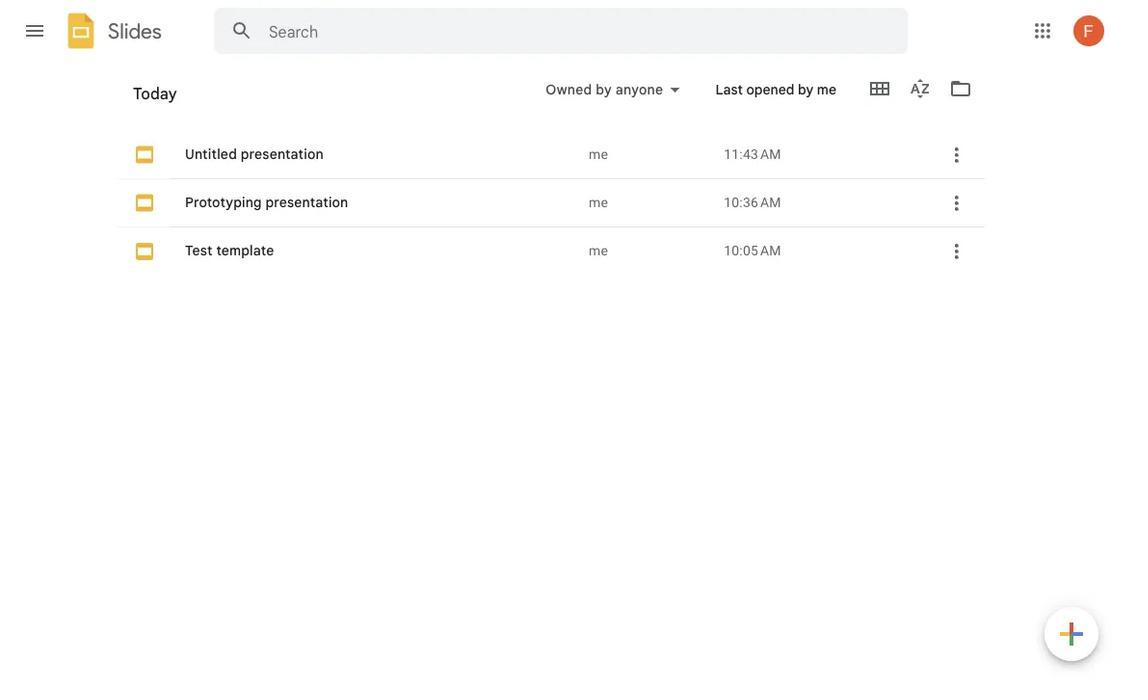 Task type: describe. For each thing, give the bounding box(es) containing it.
prototyping presentation
[[185, 194, 349, 211]]

10:05 am
[[724, 243, 782, 259]]

11:43 am
[[724, 147, 782, 162]]

2 horizontal spatial by
[[798, 81, 814, 98]]

today heading
[[118, 62, 505, 123]]

untitled
[[185, 146, 237, 163]]

search image
[[223, 12, 261, 50]]

0 horizontal spatial opened
[[660, 93, 709, 109]]

owned
[[546, 81, 592, 98]]

template
[[216, 242, 274, 259]]

untitled presentation option
[[118, 53, 985, 688]]

last opened by me 10:36 am element
[[724, 193, 916, 213]]

prototyping
[[185, 194, 262, 211]]

0 horizontal spatial last
[[629, 93, 657, 109]]

slides
[[108, 18, 162, 44]]

main menu image
[[23, 19, 46, 42]]

today for untitled presentation
[[133, 92, 172, 108]]

untitled presentation
[[185, 146, 324, 163]]

owned by anyone button
[[533, 78, 693, 101]]

test
[[185, 242, 213, 259]]

slides link
[[62, 12, 162, 54]]

last opened by me 11:43 am element
[[724, 145, 916, 164]]

test template option
[[118, 149, 985, 688]]



Task type: vqa. For each thing, say whether or not it's contained in the screenshot.
first heading from the bottom of the page
no



Task type: locate. For each thing, give the bounding box(es) containing it.
me
[[817, 81, 837, 98], [731, 93, 751, 109], [589, 147, 608, 162], [589, 195, 608, 211], [589, 243, 608, 259]]

owned by me element for test template
[[589, 241, 709, 261]]

owned by me element for untitled presentation
[[589, 145, 709, 164]]

last opened by me 10:05 am element
[[724, 241, 916, 261]]

presentation down untitled presentation
[[266, 194, 349, 211]]

presentation inside "option"
[[241, 146, 324, 163]]

by up 11:43 am on the right
[[712, 93, 728, 109]]

list box containing untitled presentation
[[118, 53, 985, 688]]

me inside prototyping presentation option
[[589, 195, 608, 211]]

0 vertical spatial owned by me element
[[589, 145, 709, 164]]

1 owned by me element from the top
[[589, 145, 709, 164]]

owned by anyone
[[546, 81, 664, 98]]

me for test template
[[589, 243, 608, 259]]

today inside today heading
[[133, 84, 177, 103]]

1 vertical spatial presentation
[[266, 194, 349, 211]]

1 horizontal spatial by
[[712, 93, 728, 109]]

me inside "untitled presentation" "option"
[[589, 147, 608, 162]]

by up last opened by me 11:43 am element
[[798, 81, 814, 98]]

presentation
[[241, 146, 324, 163], [266, 194, 349, 211]]

last opened by me
[[716, 81, 837, 98], [629, 93, 751, 109]]

me for untitled presentation
[[589, 147, 608, 162]]

presentation for prototyping presentation
[[266, 194, 349, 211]]

me for prototyping presentation
[[589, 195, 608, 211]]

last right owned
[[629, 93, 657, 109]]

opened
[[747, 81, 795, 98], [660, 93, 709, 109]]

1 horizontal spatial opened
[[747, 81, 795, 98]]

10:36 am
[[724, 195, 782, 211]]

list box
[[118, 53, 985, 688]]

test template
[[185, 242, 274, 259]]

2 owned by me element from the top
[[589, 193, 709, 213]]

by
[[596, 81, 612, 98], [798, 81, 814, 98], [712, 93, 728, 109]]

0 horizontal spatial by
[[596, 81, 612, 98]]

last up 11:43 am on the right
[[716, 81, 743, 98]]

owned by me element inside prototyping presentation option
[[589, 193, 709, 213]]

2 vertical spatial owned by me element
[[589, 241, 709, 261]]

1 vertical spatial owned by me element
[[589, 193, 709, 213]]

anyone
[[616, 81, 664, 98]]

Search bar text field
[[269, 22, 860, 41]]

2 today from the top
[[133, 92, 172, 108]]

presentation inside option
[[266, 194, 349, 211]]

today
[[133, 84, 177, 103], [133, 92, 172, 108]]

presentation for untitled presentation
[[241, 146, 324, 163]]

None search field
[[214, 8, 908, 54]]

owned by me element
[[589, 145, 709, 164], [589, 193, 709, 213], [589, 241, 709, 261]]

last
[[716, 81, 743, 98], [629, 93, 657, 109]]

0 vertical spatial presentation
[[241, 146, 324, 163]]

owned by me element for prototyping presentation
[[589, 193, 709, 213]]

3 owned by me element from the top
[[589, 241, 709, 261]]

today for last opened by me
[[133, 84, 177, 103]]

1 today from the top
[[133, 84, 177, 103]]

by inside popup button
[[596, 81, 612, 98]]

1 horizontal spatial last
[[716, 81, 743, 98]]

by right owned
[[596, 81, 612, 98]]

me inside test template option
[[589, 243, 608, 259]]

create new presentation image
[[1045, 607, 1099, 665]]

prototyping presentation option
[[118, 101, 985, 688]]

presentation up prototyping presentation
[[241, 146, 324, 163]]



